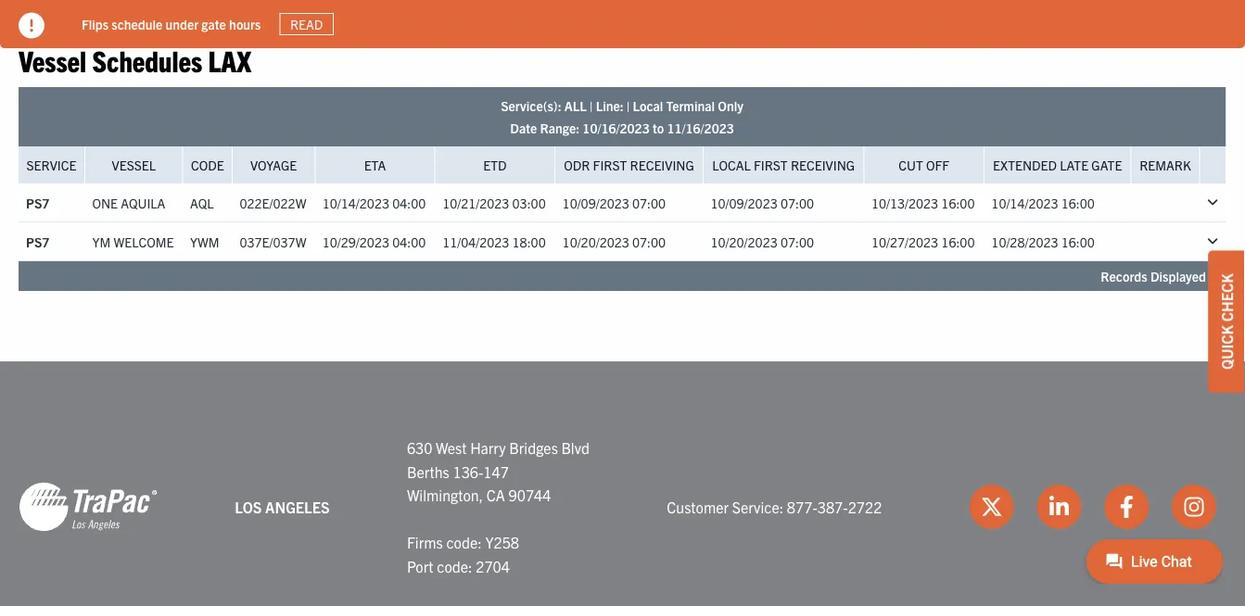 Task type: describe. For each thing, give the bounding box(es) containing it.
1 10/20/2023 07:00 from the left
[[562, 234, 666, 250]]

do
[[293, 15, 308, 32]]

service:
[[732, 498, 784, 517]]

check
[[1217, 274, 1236, 322]]

extended late gate
[[993, 157, 1122, 174]]

2 10/20/2023 from the left
[[711, 234, 778, 250]]

pop40
[[858, 15, 898, 32]]

10/21/2023 03:00
[[442, 195, 546, 212]]

schedule
[[112, 15, 163, 32]]

1 - from the left
[[475, 15, 479, 32]]

angeles
[[265, 498, 330, 517]]

1 | from the left
[[590, 98, 593, 115]]

displayed
[[1150, 269, 1206, 285]]

service
[[26, 157, 76, 174]]

records displayed : 2
[[1101, 269, 1222, 285]]

ym welcome
[[92, 234, 174, 250]]

exit
[[482, 15, 503, 32]]

receiving for local first receiving
[[791, 157, 855, 174]]

1 pool from the left
[[82, 15, 106, 32]]

flips
[[82, 15, 109, 32]]

16:00 for 10/28/2023 16:00
[[1061, 234, 1095, 250]]

range:
[[540, 120, 580, 137]]

drop
[[332, 15, 358, 32]]

cut
[[899, 157, 923, 174]]

16:00 for 10/14/2023 16:00
[[1061, 195, 1095, 212]]

ym
[[92, 234, 111, 250]]

10/14/2023 for 10/14/2023 04:00
[[322, 195, 389, 212]]

only
[[718, 98, 743, 115]]

10/21/2023
[[442, 195, 509, 212]]

aquila
[[121, 195, 165, 212]]

10/29/2023
[[322, 234, 389, 250]]

vessel for vessel schedules lax
[[19, 42, 86, 78]]

pool chassis with a single transaction  do not drop pool chassis in yard -  exit with the pool chassis under relative release number -  pop20 / pop40 / pop45
[[82, 15, 949, 32]]

code
[[191, 157, 224, 174]]

10/27/2023 16:00
[[871, 234, 975, 250]]

solid image
[[19, 13, 45, 38]]

2 | from the left
[[627, 98, 630, 115]]

1 with from the left
[[154, 15, 178, 32]]

quick check link
[[1208, 250, 1245, 393]]

extended
[[993, 157, 1057, 174]]

hours
[[229, 15, 261, 32]]

387-
[[818, 498, 848, 517]]

gate
[[1092, 157, 1122, 174]]

not
[[311, 15, 329, 32]]

2 / from the left
[[901, 15, 905, 32]]

11/04/2023
[[442, 234, 509, 250]]

vessel schedules lax
[[19, 42, 251, 78]]

footer containing 630 west harry bridges blvd
[[0, 362, 1245, 606]]

630
[[407, 439, 432, 457]]

10/29/2023 04:00
[[322, 234, 426, 250]]

line:
[[596, 98, 624, 115]]

a
[[180, 15, 187, 32]]

los
[[235, 498, 262, 517]]

late
[[1060, 157, 1089, 174]]

firms
[[407, 534, 443, 552]]

voyage
[[250, 157, 297, 174]]

single
[[190, 15, 223, 32]]

welcome
[[114, 234, 174, 250]]

2 pool from the left
[[554, 15, 579, 32]]

first for local
[[754, 157, 788, 174]]

2 under from the left
[[626, 15, 659, 32]]

harry
[[470, 439, 506, 457]]

one aquila
[[92, 195, 165, 212]]

2 10/09/2023 07:00 from the left
[[711, 195, 814, 212]]

10/14/2023 04:00
[[322, 195, 426, 212]]

11/04/2023 18:00
[[442, 234, 546, 250]]

number
[[751, 15, 795, 32]]

1 chassis from the left
[[109, 15, 151, 32]]

2 10/09/2023 from the left
[[711, 195, 778, 212]]

ps7 for one aquila
[[26, 195, 49, 212]]

ps7 for ym welcome
[[26, 234, 49, 250]]

18:00
[[512, 234, 546, 250]]

03:00
[[512, 195, 546, 212]]

service(s): all | line: | local terminal only date range: 10/16/2023 to 11/16/2023
[[501, 98, 743, 137]]

eta
[[364, 157, 386, 174]]

receiving for odr first receiving
[[630, 157, 694, 174]]

ca
[[487, 486, 505, 505]]

terminal
[[666, 98, 715, 115]]

037e/037w
[[240, 234, 306, 250]]



Task type: locate. For each thing, give the bounding box(es) containing it.
with left a at the top
[[154, 15, 178, 32]]

10/14/2023 down extended
[[991, 195, 1058, 212]]

0 horizontal spatial 10/09/2023
[[562, 195, 629, 212]]

10/28/2023 16:00
[[991, 234, 1095, 250]]

0 horizontal spatial vessel
[[19, 42, 86, 78]]

1 04:00 from the top
[[392, 195, 426, 212]]

04:00 for 10/14/2023 04:00
[[392, 195, 426, 212]]

877-
[[787, 498, 818, 517]]

with
[[154, 15, 178, 32], [506, 15, 530, 32]]

1 vertical spatial ps7
[[26, 234, 49, 250]]

0 horizontal spatial |
[[590, 98, 593, 115]]

10/09/2023 07:00
[[562, 195, 666, 212], [711, 195, 814, 212]]

firms code:  y258 port code:  2704
[[407, 534, 519, 576]]

/ left pop45
[[901, 15, 905, 32]]

pop20
[[808, 15, 848, 32]]

10/20/2023 07:00
[[562, 234, 666, 250], [711, 234, 814, 250]]

yard
[[447, 15, 472, 32]]

local up to
[[633, 98, 663, 115]]

11/16/2023
[[667, 120, 734, 137]]

vessel down solid image
[[19, 42, 86, 78]]

1 horizontal spatial |
[[627, 98, 630, 115]]

read
[[290, 16, 323, 32]]

west
[[436, 439, 467, 457]]

wilmington,
[[407, 486, 483, 505]]

10/28/2023
[[991, 234, 1058, 250]]

0 horizontal spatial /
[[851, 15, 855, 32]]

ps7
[[26, 195, 49, 212], [26, 234, 49, 250]]

10/20/2023 right 18:00
[[562, 234, 629, 250]]

1 horizontal spatial 10/09/2023
[[711, 195, 778, 212]]

1 receiving from the left
[[630, 157, 694, 174]]

0 vertical spatial local
[[633, 98, 663, 115]]

ps7 left ym
[[26, 234, 49, 250]]

10/09/2023
[[562, 195, 629, 212], [711, 195, 778, 212]]

code: up 2704
[[446, 534, 482, 552]]

2 receiving from the left
[[791, 157, 855, 174]]

1 10/09/2023 from the left
[[562, 195, 629, 212]]

1 horizontal spatial 10/14/2023
[[991, 195, 1058, 212]]

to
[[653, 120, 664, 137]]

records
[[1101, 269, 1147, 285]]

0 horizontal spatial chassis
[[109, 15, 151, 32]]

2 10/14/2023 from the left
[[991, 195, 1058, 212]]

under left relative on the right of page
[[626, 15, 659, 32]]

/ right pop20 on the right of the page
[[851, 15, 855, 32]]

receiving left cut
[[791, 157, 855, 174]]

1 horizontal spatial 10/20/2023
[[711, 234, 778, 250]]

16:00 down off
[[941, 195, 975, 212]]

04:00
[[392, 195, 426, 212], [392, 234, 426, 250]]

0 vertical spatial code:
[[446, 534, 482, 552]]

pool
[[82, 15, 106, 32], [554, 15, 579, 32]]

chassis right flips
[[109, 15, 151, 32]]

| right line:
[[627, 98, 630, 115]]

0 horizontal spatial pool
[[82, 15, 106, 32]]

under left gate
[[166, 15, 199, 32]]

1 vertical spatial 04:00
[[392, 234, 426, 250]]

10/14/2023
[[322, 195, 389, 212], [991, 195, 1058, 212]]

630 west harry bridges blvd berths 136-147 wilmington, ca 90744
[[407, 439, 590, 505]]

1 horizontal spatial /
[[901, 15, 905, 32]]

odr first receiving
[[564, 157, 694, 174]]

receiving
[[630, 157, 694, 174], [791, 157, 855, 174]]

customer
[[667, 498, 729, 517]]

10/16/2023
[[583, 120, 650, 137]]

code: right port
[[437, 557, 472, 576]]

022e/022w
[[240, 195, 306, 212]]

los angeles
[[235, 498, 330, 517]]

pool
[[361, 15, 386, 32]]

quick
[[1217, 325, 1236, 370]]

10/14/2023 for 10/14/2023 16:00
[[991, 195, 1058, 212]]

one
[[92, 195, 118, 212]]

0 horizontal spatial local
[[633, 98, 663, 115]]

1 vertical spatial local
[[712, 157, 751, 174]]

los angeles image
[[19, 482, 158, 534]]

2 chassis from the left
[[389, 15, 431, 32]]

pool right 'the'
[[554, 15, 579, 32]]

10/09/2023 07:00 down local first receiving
[[711, 195, 814, 212]]

0 vertical spatial 04:00
[[392, 195, 426, 212]]

2
[[1215, 269, 1222, 285]]

receiving down to
[[630, 157, 694, 174]]

0 vertical spatial ps7
[[26, 195, 49, 212]]

-
[[475, 15, 479, 32], [798, 15, 802, 32]]

berths
[[407, 462, 449, 481]]

chassis right 'the'
[[582, 15, 623, 32]]

2 with from the left
[[506, 15, 530, 32]]

/
[[851, 15, 855, 32], [901, 15, 905, 32]]

vessel up one aquila
[[112, 157, 156, 174]]

schedules
[[92, 42, 202, 78]]

0 horizontal spatial with
[[154, 15, 178, 32]]

local down the 11/16/2023 at top
[[712, 157, 751, 174]]

date
[[510, 120, 537, 137]]

read link
[[279, 13, 334, 35]]

all
[[564, 98, 587, 115]]

| right all
[[590, 98, 593, 115]]

0 horizontal spatial 10/14/2023
[[322, 195, 389, 212]]

10/14/2023 16:00
[[991, 195, 1095, 212]]

release
[[707, 15, 748, 32]]

chassis left in
[[389, 15, 431, 32]]

- right "number"
[[798, 15, 802, 32]]

2 - from the left
[[798, 15, 802, 32]]

1 horizontal spatial 10/09/2023 07:00
[[711, 195, 814, 212]]

aql
[[190, 195, 214, 212]]

90744
[[509, 486, 551, 505]]

quick check
[[1217, 274, 1236, 370]]

1 10/14/2023 from the left
[[322, 195, 389, 212]]

1 first from the left
[[593, 157, 627, 174]]

y258
[[485, 534, 519, 552]]

16:00 down 10/13/2023 16:00
[[941, 234, 975, 250]]

odr
[[564, 157, 590, 174]]

vessel
[[19, 42, 86, 78], [112, 157, 156, 174]]

1 horizontal spatial chassis
[[389, 15, 431, 32]]

chassis
[[109, 15, 151, 32], [389, 15, 431, 32], [582, 15, 623, 32]]

lax
[[208, 42, 251, 78]]

0 vertical spatial vessel
[[19, 42, 86, 78]]

- left exit on the left of page
[[475, 15, 479, 32]]

1 horizontal spatial receiving
[[791, 157, 855, 174]]

0 horizontal spatial first
[[593, 157, 627, 174]]

04:00 down 10/14/2023 04:00
[[392, 234, 426, 250]]

transaction
[[226, 15, 290, 32]]

1 10/09/2023 07:00 from the left
[[562, 195, 666, 212]]

1 / from the left
[[851, 15, 855, 32]]

1 under from the left
[[166, 15, 199, 32]]

1 horizontal spatial first
[[754, 157, 788, 174]]

0 horizontal spatial 10/20/2023 07:00
[[562, 234, 666, 250]]

1 horizontal spatial 10/20/2023 07:00
[[711, 234, 814, 250]]

2 first from the left
[[754, 157, 788, 174]]

blvd
[[561, 439, 590, 457]]

pop45
[[908, 15, 949, 32]]

04:00 up 10/29/2023 04:00
[[392, 195, 426, 212]]

2704
[[476, 557, 510, 576]]

remark
[[1140, 157, 1191, 174]]

16:00 for 10/27/2023 16:00
[[941, 234, 975, 250]]

1 10/20/2023 from the left
[[562, 234, 629, 250]]

1 vertical spatial code:
[[437, 557, 472, 576]]

ps7 down service
[[26, 195, 49, 212]]

16:00 down late
[[1061, 195, 1095, 212]]

pool left schedule
[[82, 15, 106, 32]]

under
[[166, 15, 199, 32], [626, 15, 659, 32]]

service(s):
[[501, 98, 561, 115]]

with left 'the'
[[506, 15, 530, 32]]

0 horizontal spatial 10/20/2023
[[562, 234, 629, 250]]

2 04:00 from the top
[[392, 234, 426, 250]]

1 horizontal spatial local
[[712, 157, 751, 174]]

10/14/2023 up 10/29/2023
[[322, 195, 389, 212]]

flips schedule under gate hours
[[82, 15, 261, 32]]

10/09/2023 down odr
[[562, 195, 629, 212]]

1 horizontal spatial -
[[798, 15, 802, 32]]

10/27/2023
[[871, 234, 938, 250]]

136-
[[453, 462, 483, 481]]

1 vertical spatial vessel
[[112, 157, 156, 174]]

0 horizontal spatial under
[[166, 15, 199, 32]]

local first receiving
[[712, 157, 855, 174]]

local
[[633, 98, 663, 115], [712, 157, 751, 174]]

1 horizontal spatial pool
[[554, 15, 579, 32]]

1 ps7 from the top
[[26, 195, 49, 212]]

2722
[[848, 498, 882, 517]]

2 horizontal spatial chassis
[[582, 15, 623, 32]]

2 ps7 from the top
[[26, 234, 49, 250]]

16:00
[[941, 195, 975, 212], [1061, 195, 1095, 212], [941, 234, 975, 250], [1061, 234, 1095, 250]]

0 horizontal spatial receiving
[[630, 157, 694, 174]]

cut off
[[899, 157, 950, 174]]

0 horizontal spatial 10/09/2023 07:00
[[562, 195, 666, 212]]

10/13/2023
[[871, 195, 938, 212]]

etd
[[483, 157, 507, 174]]

10/13/2023 16:00
[[871, 195, 975, 212]]

the
[[533, 15, 551, 32]]

0 horizontal spatial -
[[475, 15, 479, 32]]

first for odr
[[593, 157, 627, 174]]

footer
[[0, 362, 1245, 606]]

16:00 for 10/13/2023 16:00
[[941, 195, 975, 212]]

3 chassis from the left
[[582, 15, 623, 32]]

2 10/20/2023 07:00 from the left
[[711, 234, 814, 250]]

16:00 down 10/14/2023 16:00 at the right of the page
[[1061, 234, 1095, 250]]

ywm
[[190, 234, 219, 250]]

first
[[593, 157, 627, 174], [754, 157, 788, 174]]

10/09/2023 07:00 down odr first receiving on the top
[[562, 195, 666, 212]]

10/20/2023 down local first receiving
[[711, 234, 778, 250]]

gate
[[201, 15, 226, 32]]

10/09/2023 down local first receiving
[[711, 195, 778, 212]]

10/20/2023 07:00 down local first receiving
[[711, 234, 814, 250]]

local inside service(s): all | line: | local terminal only date range: 10/16/2023 to 11/16/2023
[[633, 98, 663, 115]]

04:00 for 10/29/2023 04:00
[[392, 234, 426, 250]]

off
[[926, 157, 950, 174]]

relative
[[662, 15, 704, 32]]

1 horizontal spatial with
[[506, 15, 530, 32]]

10/20/2023 07:00 down odr first receiving on the top
[[562, 234, 666, 250]]

1 horizontal spatial vessel
[[112, 157, 156, 174]]

1 horizontal spatial under
[[626, 15, 659, 32]]

vessel for vessel
[[112, 157, 156, 174]]

147
[[483, 462, 509, 481]]



Task type: vqa. For each thing, say whether or not it's contained in the screenshot.
Delivered 09/18/2023 14:05
no



